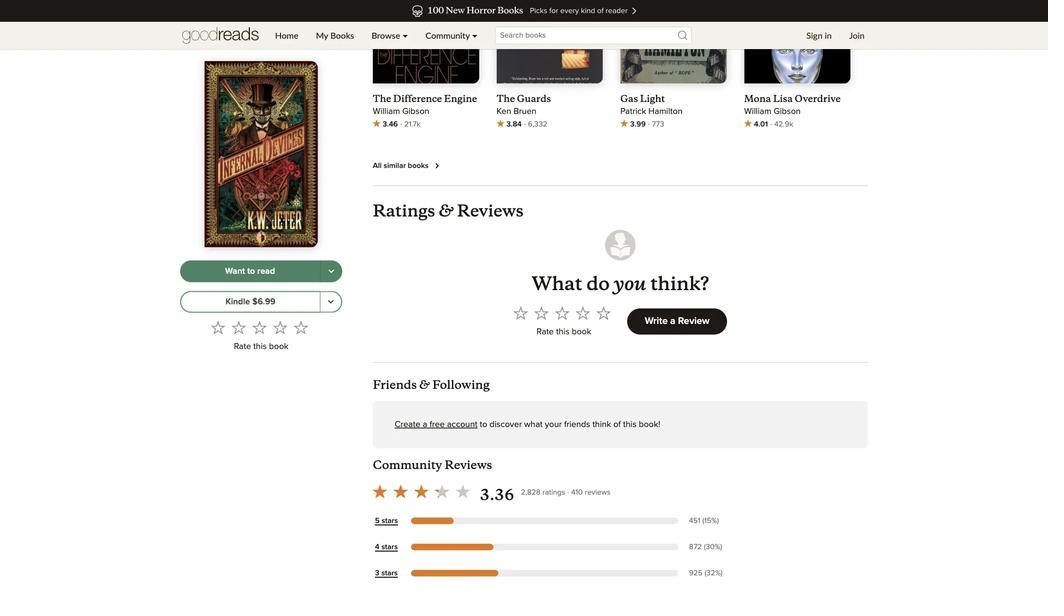 Task type: describe. For each thing, give the bounding box(es) containing it.
book cover image for light
[[621, 0, 727, 83]]

your
[[545, 421, 562, 429]]

(30%)
[[704, 543, 722, 551]]

bruen
[[514, 107, 537, 116]]

to inside button
[[247, 267, 255, 276]]

book cover image for difference
[[373, 0, 479, 101]]

(32%)
[[705, 570, 723, 577]]

gas light patrick hamilton
[[621, 93, 683, 116]]

2,828
[[521, 489, 541, 497]]

william for the
[[373, 107, 400, 116]]

sign
[[806, 30, 823, 41]]

kindle $6.99 button
[[180, 291, 320, 313]]

rate this book for rate 3 out of 5 image
[[537, 328, 591, 337]]

my books
[[316, 30, 354, 41]]

read
[[257, 267, 275, 276]]

4
[[375, 543, 380, 551]]

in
[[825, 30, 832, 41]]

410
[[571, 489, 583, 497]]

this for rate 3 out of 5 icon
[[253, 342, 267, 351]]

this for rate 3 out of 5 image
[[556, 328, 570, 337]]

hamilton
[[649, 107, 683, 116]]

patrick
[[621, 107, 646, 116]]

& for friends & following
[[420, 375, 430, 392]]

ratings
[[543, 489, 565, 497]]

do
[[587, 272, 610, 296]]

book for rate 4 out of 5 image related to rate 3 out of 5 icon
[[269, 342, 289, 351]]

0 horizontal spatial rate this book element
[[180, 317, 342, 355]]

rating 0 out of 5 group for rate this book element to the right
[[511, 303, 614, 324]]

create
[[395, 421, 421, 429]]

2,828 ratings and 410 reviews figure
[[521, 486, 611, 499]]

the for the difference engine
[[373, 93, 391, 104]]

overdrive
[[795, 93, 841, 104]]

account
[[447, 421, 478, 429]]

all similar books link
[[373, 159, 444, 172]]

rate 3 out of 5 image
[[555, 306, 570, 320]]

community for community reviews
[[373, 458, 442, 472]]

the for the guards
[[497, 93, 515, 104]]

925
[[689, 570, 703, 577]]

1 horizontal spatial rate this book element
[[511, 303, 614, 341]]

rate 3 out of 5 image
[[253, 321, 267, 335]]

think?
[[651, 272, 709, 296]]

4.01
[[754, 121, 768, 128]]

book for rate 4 out of 5 image for rate 3 out of 5 image
[[572, 328, 591, 337]]

write a review button
[[627, 309, 727, 335]]

want to read
[[225, 267, 275, 276]]

community ▾
[[426, 30, 478, 41]]

925 (32%)
[[689, 570, 723, 577]]

4 stars
[[375, 543, 398, 551]]

similar
[[384, 162, 406, 170]]

stars for 4 stars
[[381, 543, 398, 551]]

rate 4 out of 5 image for rate 3 out of 5 icon
[[273, 321, 287, 335]]

community for community ▾
[[426, 30, 470, 41]]

(15%)
[[703, 517, 719, 525]]

6,332
[[528, 121, 547, 128]]

mona lisa overdrive william gibson
[[744, 93, 841, 116]]

3.46
[[383, 121, 398, 128]]

stars for 3 stars
[[381, 570, 398, 577]]

3.84 stars, 6,332 ratings figure
[[497, 118, 603, 131]]

discover
[[490, 421, 522, 429]]

number of ratings and percentage of total ratings element for 5 stars
[[687, 516, 744, 527]]

write
[[645, 317, 668, 326]]

2 horizontal spatial this
[[623, 421, 637, 429]]

want to read button
[[180, 261, 320, 283]]

gibson for difference
[[402, 107, 429, 116]]

gibson for lisa
[[774, 107, 801, 116]]

$6.99
[[252, 298, 276, 307]]

3.84
[[507, 121, 522, 128]]

100 new horror recommendations for (nearly) every reader image
[[87, 0, 961, 22]]

community ▾ link
[[417, 22, 486, 49]]

home image
[[182, 22, 259, 49]]

1 horizontal spatial to
[[480, 421, 487, 429]]

home
[[275, 30, 298, 41]]

3.99 stars, 773 ratings figure
[[621, 118, 727, 131]]

what
[[532, 272, 582, 296]]

rate 2 out of 5 image
[[232, 321, 246, 335]]

my books link
[[307, 22, 363, 49]]

reviews
[[585, 489, 611, 497]]

4.01 stars, 42.9 thousand ratings figure
[[744, 118, 851, 131]]

rate this book for rate 3 out of 5 icon
[[234, 342, 289, 351]]

sign in
[[806, 30, 832, 41]]

friends & following
[[373, 375, 490, 392]]

home link
[[266, 22, 307, 49]]

451
[[689, 517, 701, 525]]

410 reviews
[[571, 489, 611, 497]]

books
[[330, 30, 354, 41]]

all
[[373, 162, 382, 170]]

lisa
[[773, 93, 793, 104]]

stars for 5 stars
[[382, 517, 398, 525]]

create a free account link
[[395, 421, 478, 429]]

book!
[[639, 421, 660, 429]]

21.7k
[[404, 121, 421, 128]]

friends
[[373, 377, 417, 392]]

guards
[[517, 93, 551, 104]]

number of ratings and percentage of total ratings element for 4 stars
[[687, 542, 744, 553]]

451 (15%)
[[689, 517, 719, 525]]

following
[[432, 377, 490, 392]]

ratings & reviews
[[373, 198, 524, 221]]

& for ratings & reviews
[[439, 198, 454, 221]]

3.99
[[630, 121, 646, 128]]

5 stars
[[375, 517, 398, 525]]



Task type: vqa. For each thing, say whether or not it's contained in the screenshot.
"4.32 stars, 3 million ratings" figure
no



Task type: locate. For each thing, give the bounding box(es) containing it.
1 book cover image from the left
[[373, 0, 479, 101]]

2 stars from the top
[[381, 543, 398, 551]]

1 vertical spatial rate 1 out of 5 image
[[211, 321, 225, 335]]

0 horizontal spatial rate 1 out of 5 image
[[211, 321, 225, 335]]

2 the from the left
[[497, 93, 515, 104]]

0 vertical spatial rate this book
[[537, 328, 591, 337]]

difference
[[393, 93, 442, 104]]

the difference engine william gibson
[[373, 93, 477, 116]]

a left free
[[423, 421, 427, 429]]

number of ratings and percentage of total ratings element up (30%)
[[687, 516, 744, 527]]

1 number of ratings and percentage of total ratings element from the top
[[687, 516, 744, 527]]

rate 5 out of 5 image for rate 4 out of 5 image for rate 3 out of 5 image
[[597, 306, 611, 320]]

want
[[225, 267, 245, 276]]

the guards ken bruen
[[497, 93, 551, 116]]

1 william from the left
[[373, 107, 400, 116]]

the inside the guards ken bruen
[[497, 93, 515, 104]]

stars right 3
[[381, 570, 398, 577]]

0 horizontal spatial rating 0 out of 5 group
[[208, 317, 311, 338]]

0 horizontal spatial &
[[420, 375, 430, 392]]

0 horizontal spatial rate this book
[[234, 342, 289, 351]]

mona
[[744, 93, 771, 104]]

0 horizontal spatial the
[[373, 93, 391, 104]]

number of ratings and percentage of total ratings element for 3 stars
[[687, 569, 744, 579]]

42.9k
[[774, 121, 793, 128]]

1 vertical spatial rate
[[234, 342, 251, 351]]

1 vertical spatial rate 5 out of 5 image
[[294, 321, 308, 335]]

1 vertical spatial community
[[373, 458, 442, 472]]

book
[[572, 328, 591, 337], [269, 342, 289, 351]]

of
[[614, 421, 621, 429]]

my
[[316, 30, 328, 41]]

& right ratings
[[439, 198, 454, 221]]

gibson
[[402, 107, 429, 116], [774, 107, 801, 116]]

number of ratings and percentage of total ratings element up (32%)
[[687, 542, 744, 553]]

to left the read
[[247, 267, 255, 276]]

a right write on the right
[[670, 317, 676, 326]]

book cover image for guards
[[497, 0, 603, 90]]

3 number of ratings and percentage of total ratings element from the top
[[687, 569, 744, 579]]

0 vertical spatial this
[[556, 328, 570, 337]]

1 vertical spatial to
[[480, 421, 487, 429]]

the inside the difference engine william gibson
[[373, 93, 391, 104]]

rate
[[537, 328, 554, 337], [234, 342, 251, 351]]

1 horizontal spatial a
[[670, 317, 676, 326]]

rate 1 out of 5 image for rate 2 out of 5 icon
[[211, 321, 225, 335]]

kindle
[[226, 298, 250, 307]]

join
[[849, 30, 865, 41]]

william up 3.46
[[373, 107, 400, 116]]

1 horizontal spatial rate 4 out of 5 image
[[576, 306, 590, 320]]

a for free
[[423, 421, 427, 429]]

0 vertical spatial reviews
[[457, 201, 524, 221]]

1 horizontal spatial ▾
[[472, 30, 478, 41]]

average rating of 3.36 stars. figure
[[370, 481, 521, 506]]

1 horizontal spatial william
[[744, 107, 772, 116]]

1 horizontal spatial this
[[556, 328, 570, 337]]

rating 0 out of 5 group down $6.99
[[208, 317, 311, 338]]

0 vertical spatial rate 4 out of 5 image
[[576, 306, 590, 320]]

1 horizontal spatial gibson
[[774, 107, 801, 116]]

2 ▾ from the left
[[472, 30, 478, 41]]

0 vertical spatial rate 1 out of 5 image
[[514, 306, 528, 320]]

1 vertical spatial number of ratings and percentage of total ratings element
[[687, 542, 744, 553]]

3
[[375, 570, 379, 577]]

browse ▾
[[372, 30, 408, 41]]

rate 1 out of 5 image for rate 2 out of 5 image
[[514, 306, 528, 320]]

1 vertical spatial book
[[269, 342, 289, 351]]

None search field
[[486, 27, 701, 44]]

1 vertical spatial a
[[423, 421, 427, 429]]

william down mona
[[744, 107, 772, 116]]

join link
[[841, 22, 874, 49]]

community reviews
[[373, 458, 492, 472]]

rate 5 out of 5 image for rate 4 out of 5 image related to rate 3 out of 5 icon
[[294, 321, 308, 335]]

william inside the difference engine william gibson
[[373, 107, 400, 116]]

community inside community ▾ link
[[426, 30, 470, 41]]

0 horizontal spatial rate
[[234, 342, 251, 351]]

to right account
[[480, 421, 487, 429]]

0 horizontal spatial a
[[423, 421, 427, 429]]

0 vertical spatial rate
[[537, 328, 554, 337]]

the up 3.46
[[373, 93, 391, 104]]

1 gibson from the left
[[402, 107, 429, 116]]

0 vertical spatial a
[[670, 317, 676, 326]]

& right friends
[[420, 375, 430, 392]]

rating 0 out of 5 group inside rate this book element
[[208, 317, 311, 338]]

william for mona
[[744, 107, 772, 116]]

rate for rate 2 out of 5 icon
[[234, 342, 251, 351]]

1 vertical spatial rate 4 out of 5 image
[[273, 321, 287, 335]]

▾ for community ▾
[[472, 30, 478, 41]]

1 the from the left
[[373, 93, 391, 104]]

0 horizontal spatial to
[[247, 267, 255, 276]]

reviews
[[457, 201, 524, 221], [445, 458, 492, 472]]

the
[[373, 93, 391, 104], [497, 93, 515, 104]]

0 horizontal spatial rate 4 out of 5 image
[[273, 321, 287, 335]]

number of ratings and percentage of total ratings element down (30%)
[[687, 569, 744, 579]]

book down do
[[572, 328, 591, 337]]

number of ratings and percentage of total ratings element
[[687, 516, 744, 527], [687, 542, 744, 553], [687, 569, 744, 579]]

book cover image
[[373, 0, 479, 101], [497, 0, 603, 90], [621, 0, 727, 83], [744, 0, 851, 103]]

1 horizontal spatial rate 5 out of 5 image
[[597, 306, 611, 320]]

what do you think?
[[532, 268, 709, 296]]

gibson down the difference
[[402, 107, 429, 116]]

3.36
[[480, 486, 514, 505]]

1 horizontal spatial rate
[[537, 328, 554, 337]]

rating 0 out of 5 group down what
[[511, 303, 614, 324]]

friends
[[564, 421, 590, 429]]

ratings
[[373, 201, 435, 221]]

1 vertical spatial rate this book
[[234, 342, 289, 351]]

rate 1 out of 5 image
[[514, 306, 528, 320], [211, 321, 225, 335]]

ken
[[497, 107, 511, 116]]

gas
[[621, 93, 638, 104]]

4 book cover image from the left
[[744, 0, 851, 103]]

gibson inside the mona lisa overdrive william gibson
[[774, 107, 801, 116]]

this down rate 3 out of 5 image
[[556, 328, 570, 337]]

review
[[678, 317, 710, 326]]

rate 4 out of 5 image for rate 3 out of 5 image
[[576, 306, 590, 320]]

the up ken
[[497, 93, 515, 104]]

2 vertical spatial number of ratings and percentage of total ratings element
[[687, 569, 744, 579]]

872
[[689, 543, 702, 551]]

sign in link
[[798, 22, 841, 49]]

0 vertical spatial number of ratings and percentage of total ratings element
[[687, 516, 744, 527]]

0 vertical spatial stars
[[382, 517, 398, 525]]

0 vertical spatial community
[[426, 30, 470, 41]]

1 horizontal spatial rate 1 out of 5 image
[[514, 306, 528, 320]]

2 william from the left
[[744, 107, 772, 116]]

rate 5 out of 5 image right rate 3 out of 5 icon
[[294, 321, 308, 335]]

rate 5 out of 5 image down do
[[597, 306, 611, 320]]

william
[[373, 107, 400, 116], [744, 107, 772, 116]]

0 vertical spatial book
[[572, 328, 591, 337]]

a for review
[[670, 317, 676, 326]]

rate this book
[[537, 328, 591, 337], [234, 342, 289, 351]]

rating 0 out of 5 group
[[511, 303, 614, 324], [208, 317, 311, 338]]

0 horizontal spatial william
[[373, 107, 400, 116]]

stars
[[382, 517, 398, 525], [381, 543, 398, 551], [381, 570, 398, 577]]

rate this book down rate 3 out of 5 icon
[[234, 342, 289, 351]]

book cover image for lisa
[[744, 0, 851, 103]]

1 horizontal spatial rating 0 out of 5 group
[[511, 303, 614, 324]]

light
[[640, 93, 665, 104]]

what
[[524, 421, 543, 429]]

rate this book element down $6.99
[[180, 317, 342, 355]]

this right of
[[623, 421, 637, 429]]

community
[[426, 30, 470, 41], [373, 458, 442, 472]]

0 horizontal spatial book
[[269, 342, 289, 351]]

rate this book element down what
[[511, 303, 614, 341]]

rate down rate 2 out of 5 image
[[537, 328, 554, 337]]

rate 2 out of 5 image
[[535, 306, 549, 320]]

browse ▾ link
[[363, 22, 417, 49]]

stars right "5"
[[382, 517, 398, 525]]

0 horizontal spatial this
[[253, 342, 267, 351]]

profile image for undefined. image
[[605, 230, 636, 261]]

rate this book element
[[511, 303, 614, 341], [180, 317, 342, 355]]

1 vertical spatial reviews
[[445, 458, 492, 472]]

free
[[430, 421, 445, 429]]

this
[[556, 328, 570, 337], [253, 342, 267, 351], [623, 421, 637, 429]]

engine
[[444, 93, 477, 104]]

3 stars
[[375, 570, 398, 577]]

0 vertical spatial rate 5 out of 5 image
[[597, 306, 611, 320]]

0 horizontal spatial gibson
[[402, 107, 429, 116]]

think
[[593, 421, 611, 429]]

gibson inside the difference engine william gibson
[[402, 107, 429, 116]]

2 vertical spatial this
[[623, 421, 637, 429]]

0 horizontal spatial rate 5 out of 5 image
[[294, 321, 308, 335]]

1 horizontal spatial &
[[439, 198, 454, 221]]

number of ratings and percentage of total ratings element containing 925 (32%)
[[687, 569, 744, 579]]

rating 0 out of 5 group for left rate this book element
[[208, 317, 311, 338]]

this down rate 3 out of 5 icon
[[253, 342, 267, 351]]

to
[[247, 267, 255, 276], [480, 421, 487, 429]]

2 gibson from the left
[[774, 107, 801, 116]]

Search by book title or ISBN text field
[[495, 27, 692, 44]]

0 horizontal spatial ▾
[[403, 30, 408, 41]]

1 horizontal spatial book
[[572, 328, 591, 337]]

2 vertical spatial stars
[[381, 570, 398, 577]]

browse
[[372, 30, 400, 41]]

stars right "4"
[[381, 543, 398, 551]]

rate 4 out of 5 image
[[576, 306, 590, 320], [273, 321, 287, 335]]

rate for rate 2 out of 5 image
[[537, 328, 554, 337]]

reviews inside ratings & reviews
[[457, 201, 524, 221]]

3.46 stars, 21.7 thousand ratings figure
[[373, 118, 479, 131]]

1 stars from the top
[[382, 517, 398, 525]]

1 vertical spatial stars
[[381, 543, 398, 551]]

1 horizontal spatial rate this book
[[537, 328, 591, 337]]

you
[[614, 268, 646, 296]]

rate 1 out of 5 image left rate 2 out of 5 icon
[[211, 321, 225, 335]]

2 book cover image from the left
[[497, 0, 603, 90]]

william inside the mona lisa overdrive william gibson
[[744, 107, 772, 116]]

5
[[375, 517, 380, 525]]

1 vertical spatial this
[[253, 342, 267, 351]]

kindle $6.99
[[226, 298, 276, 307]]

1 ▾ from the left
[[403, 30, 408, 41]]

▾ inside community ▾ link
[[472, 30, 478, 41]]

▾ inside browse ▾ link
[[403, 30, 408, 41]]

1 vertical spatial &
[[420, 375, 430, 392]]

gibson up 42.9k
[[774, 107, 801, 116]]

1 horizontal spatial the
[[497, 93, 515, 104]]

book down $6.99
[[269, 342, 289, 351]]

advertisement region
[[373, 0, 714, 18]]

2,828 ratings
[[521, 489, 565, 497]]

books
[[408, 162, 429, 170]]

all similar books
[[373, 162, 429, 170]]

0 vertical spatial &
[[439, 198, 454, 221]]

rate this book down rate 3 out of 5 image
[[537, 328, 591, 337]]

0 vertical spatial to
[[247, 267, 255, 276]]

872 (30%)
[[689, 543, 722, 551]]

create a free account to discover what your friends think of this book!
[[395, 421, 660, 429]]

rating 3.36 out of 5 image
[[370, 481, 473, 502]]

rate 4 out of 5 image right rate 3 out of 5 icon
[[273, 321, 287, 335]]

rate 4 out of 5 image right rate 3 out of 5 image
[[576, 306, 590, 320]]

rate 1 out of 5 image left rate 2 out of 5 image
[[514, 306, 528, 320]]

number of ratings and percentage of total ratings element containing 872 (30%)
[[687, 542, 744, 553]]

number of ratings and percentage of total ratings element containing 451 (15%)
[[687, 516, 744, 527]]

2 number of ratings and percentage of total ratings element from the top
[[687, 542, 744, 553]]

▾ for browse ▾
[[403, 30, 408, 41]]

rate down rate 2 out of 5 icon
[[234, 342, 251, 351]]

a inside button
[[670, 317, 676, 326]]

rate 5 out of 5 image
[[597, 306, 611, 320], [294, 321, 308, 335]]

773
[[652, 121, 664, 128]]

3 stars from the top
[[381, 570, 398, 577]]

3 book cover image from the left
[[621, 0, 727, 83]]

write a review
[[645, 317, 710, 326]]



